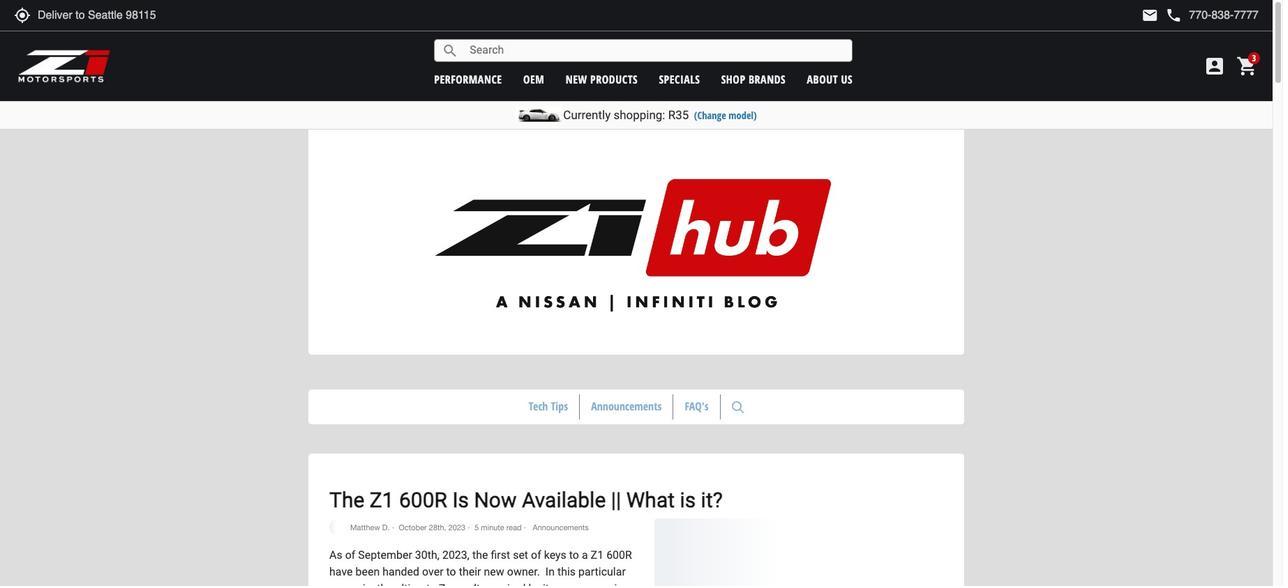Task type: vqa. For each thing, say whether or not it's contained in the screenshot.
the leftmost To
yes



Task type: describe. For each thing, give the bounding box(es) containing it.
particular
[[579, 566, 626, 579]]

ultimate
[[395, 583, 436, 587]]

as of september 30th, 2023, the first set of keys to a z1 600r have been handed over to their new owner.  in this particular scenario, the ultimate z wasn't acquired by its new owner 
[[329, 549, 632, 587]]

first
[[491, 549, 510, 563]]

in
[[546, 566, 555, 579]]

matthew
[[350, 524, 380, 532]]

announcements link
[[580, 395, 673, 419]]

over
[[422, 566, 444, 579]]

1 horizontal spatial the
[[472, 549, 488, 563]]

z
[[439, 583, 446, 587]]

october
[[399, 524, 427, 532]]

mail phone
[[1142, 7, 1182, 24]]

0 horizontal spatial 600r
[[399, 489, 447, 513]]

(change model) link
[[694, 109, 757, 122]]

about us
[[807, 72, 853, 87]]

owner
[[581, 583, 612, 587]]

r35
[[668, 108, 689, 122]]

set
[[513, 549, 528, 563]]

specials link
[[659, 72, 700, 87]]

the z1 600r is now available || what is it? image
[[655, 519, 944, 587]]

Search search field
[[459, 40, 852, 61]]

shopping:
[[614, 108, 665, 122]]

it?
[[701, 489, 723, 513]]

5 minute read
[[475, 524, 522, 532]]

this
[[558, 566, 576, 579]]

1 horizontal spatial to
[[569, 549, 579, 563]]

mail
[[1142, 7, 1159, 24]]

tech tips link
[[518, 395, 579, 419]]

now
[[474, 489, 517, 513]]

account_box
[[1204, 55, 1226, 77]]

2 of from the left
[[531, 549, 541, 563]]

0 horizontal spatial to
[[446, 566, 456, 579]]

28th,
[[429, 524, 446, 532]]

september
[[358, 549, 412, 563]]

tips
[[551, 399, 568, 414]]

performance
[[434, 72, 502, 87]]

read
[[507, 524, 522, 532]]

2 vertical spatial new
[[558, 583, 578, 587]]

products
[[590, 72, 638, 87]]

october 28th, 2023
[[399, 524, 466, 532]]

shopping_cart
[[1237, 55, 1259, 77]]

handed
[[383, 566, 419, 579]]

what
[[627, 489, 675, 513]]

search
[[442, 42, 459, 59]]

faq's
[[685, 399, 709, 414]]

a
[[582, 549, 588, 563]]

us
[[841, 72, 853, 87]]

||
[[611, 489, 621, 513]]

z1 motorsports logo image
[[17, 49, 111, 84]]

their
[[459, 566, 481, 579]]

1 vertical spatial new
[[484, 566, 504, 579]]

shopping_cart link
[[1233, 55, 1259, 77]]

about
[[807, 72, 838, 87]]

matthew d.
[[350, 524, 390, 532]]

my_location
[[14, 7, 31, 24]]



Task type: locate. For each thing, give the bounding box(es) containing it.
5
[[475, 524, 479, 532]]

about us link
[[807, 72, 853, 87]]

to left a
[[569, 549, 579, 563]]

1 vertical spatial 600r
[[607, 549, 632, 563]]

shop
[[721, 72, 746, 87]]

account_box link
[[1200, 55, 1230, 77]]

z1 up d.
[[370, 489, 394, 513]]

to down 2023,
[[446, 566, 456, 579]]

the up their
[[472, 549, 488, 563]]

1 horizontal spatial 600r
[[607, 549, 632, 563]]

0 horizontal spatial z1
[[370, 489, 394, 513]]

by
[[529, 583, 540, 587]]

1 vertical spatial to
[[446, 566, 456, 579]]

phone link
[[1166, 7, 1259, 24]]

faq's link
[[674, 395, 720, 419]]

0 vertical spatial the
[[472, 549, 488, 563]]

the z1 600r is now available || what is it?
[[329, 489, 723, 513]]

600r up october 28th, 2023
[[399, 489, 447, 513]]

new up currently
[[566, 72, 587, 87]]

new products
[[566, 72, 638, 87]]

shop brands
[[721, 72, 786, 87]]

have
[[329, 566, 353, 579]]

600r up the particular
[[607, 549, 632, 563]]

been
[[356, 566, 380, 579]]

scenario,
[[329, 583, 374, 587]]

z1
[[370, 489, 394, 513], [591, 549, 604, 563]]

0 vertical spatial 600r
[[399, 489, 447, 513]]

acquired
[[483, 583, 526, 587]]

currently
[[563, 108, 611, 122]]

1 vertical spatial the
[[377, 583, 393, 587]]

keys
[[544, 549, 567, 563]]

0 vertical spatial new
[[566, 72, 587, 87]]

(change
[[694, 109, 726, 122]]

new up acquired
[[484, 566, 504, 579]]

1 of from the left
[[345, 549, 355, 563]]

0 horizontal spatial announcements
[[531, 524, 589, 532]]

30th,
[[415, 549, 440, 563]]

to
[[569, 549, 579, 563], [446, 566, 456, 579]]

currently shopping: r35 (change model)
[[563, 108, 757, 122]]

1 vertical spatial z1
[[591, 549, 604, 563]]

0 horizontal spatial the
[[377, 583, 393, 587]]

tech tips
[[529, 399, 568, 414]]

announcements right tips at the left bottom of page
[[591, 399, 662, 414]]

the
[[472, 549, 488, 563], [377, 583, 393, 587]]

z1 right a
[[591, 549, 604, 563]]

0 vertical spatial to
[[569, 549, 579, 563]]

1 vertical spatial announcements
[[531, 524, 589, 532]]

new
[[566, 72, 587, 87], [484, 566, 504, 579], [558, 583, 578, 587]]

wasn't
[[448, 583, 480, 587]]

phone
[[1166, 7, 1182, 24]]

as
[[329, 549, 342, 563]]

mail link
[[1142, 7, 1159, 24]]

1 horizontal spatial z1
[[591, 549, 604, 563]]

tech
[[529, 399, 548, 414]]

specials
[[659, 72, 700, 87]]

z1 inside as of september 30th, 2023, the first set of keys to a z1 600r have been handed over to their new owner.  in this particular scenario, the ultimate z wasn't acquired by its new owner
[[591, 549, 604, 563]]

the down the handed
[[377, 583, 393, 587]]

1 horizontal spatial of
[[531, 549, 541, 563]]

shop brands link
[[721, 72, 786, 87]]

is
[[680, 489, 696, 513]]

the
[[329, 489, 365, 513]]

brands
[[749, 72, 786, 87]]

600r inside as of september 30th, 2023, the first set of keys to a z1 600r have been handed over to their new owner.  in this particular scenario, the ultimate z wasn't acquired by its new owner
[[607, 549, 632, 563]]

is
[[452, 489, 469, 513]]

oem
[[523, 72, 545, 87]]

performance link
[[434, 72, 502, 87]]

2023,
[[442, 549, 470, 563]]

1 horizontal spatial announcements
[[591, 399, 662, 414]]

announcements down available
[[531, 524, 589, 532]]

0 vertical spatial z1
[[370, 489, 394, 513]]

its
[[543, 583, 555, 587]]

minute
[[481, 524, 504, 532]]

announcements
[[591, 399, 662, 414], [531, 524, 589, 532]]

2023
[[449, 524, 466, 532]]

new down this
[[558, 583, 578, 587]]

600r
[[399, 489, 447, 513], [607, 549, 632, 563]]

of
[[345, 549, 355, 563], [531, 549, 541, 563]]

of right set at the left bottom
[[531, 549, 541, 563]]

model)
[[729, 109, 757, 122]]

of right as
[[345, 549, 355, 563]]

0 vertical spatial announcements
[[591, 399, 662, 414]]

new products link
[[566, 72, 638, 87]]

available
[[522, 489, 606, 513]]

oem link
[[523, 72, 545, 87]]

d.
[[382, 524, 390, 532]]

0 horizontal spatial of
[[345, 549, 355, 563]]

the z1 600r is now available || what is it? link
[[329, 489, 723, 513]]



